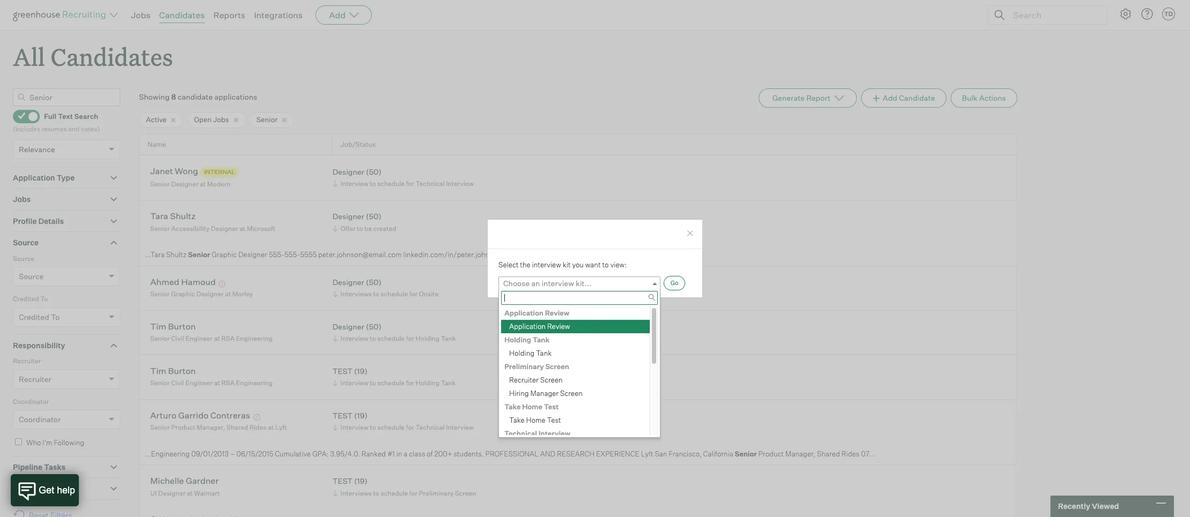 Task type: vqa. For each thing, say whether or not it's contained in the screenshot.
Cumulative
yes



Task type: locate. For each thing, give the bounding box(es) containing it.
1 vertical spatial jobs
[[213, 115, 229, 124]]

Who I'm Following checkbox
[[15, 439, 22, 446]]

1 horizontal spatial to
[[51, 313, 60, 322]]

product down garrido at bottom left
[[171, 424, 195, 432]]

shultz inside tara shultz senior accessibility designer at microsoft
[[170, 211, 196, 222]]

4 (50) from the top
[[366, 322, 381, 332]]

engineer
[[186, 335, 213, 343], [186, 380, 213, 388]]

0 vertical spatial credited
[[13, 295, 39, 303]]

1 interviews from the top
[[341, 291, 372, 299]]

checkmark image
[[18, 112, 26, 120]]

interviews down peter.johnson@email.com
[[341, 291, 372, 299]]

shultz for tara
[[170, 211, 196, 222]]

preliminary up hiring
[[504, 363, 544, 371]]

interview to schedule for technical interview link up created
[[331, 179, 477, 189]]

0 vertical spatial (19)
[[354, 367, 368, 376]]

tim burton link down senior graphic designer at morley
[[150, 321, 196, 334]]

0 vertical spatial graphic
[[212, 251, 237, 259]]

1 horizontal spatial lyft
[[641, 450, 653, 459]]

tank inside test (19) interview to schedule for holding tank
[[441, 380, 456, 388]]

credited down source element
[[13, 295, 39, 303]]

schedule left onsite at the left
[[381, 291, 408, 299]]

add inside popup button
[[329, 10, 346, 20]]

tim down ahmed
[[150, 321, 166, 332]]

test inside test (19) interviews to schedule for preliminary screen
[[333, 477, 353, 486]]

1 interview to schedule for technical interview link from the top
[[331, 179, 477, 189]]

application for application review application review holding tank holding tank preliminary screen recruiter screen hiring manager screen take home test take home test technical interview
[[504, 309, 544, 318]]

schedule for designer (50) interview to schedule for holding tank
[[377, 335, 405, 343]]

arturo garrido contreras has been in technical interview for more than 14 days image
[[252, 415, 262, 421]]

for inside designer (50) interview to schedule for holding tank
[[406, 335, 414, 343]]

for inside designer (50) interview to schedule for technical interview
[[406, 180, 414, 188]]

0 horizontal spatial rides
[[249, 424, 266, 432]]

rides left the 07... at bottom right
[[842, 450, 860, 459]]

source for credited to element
[[13, 255, 34, 263]]

designer
[[333, 167, 364, 176], [171, 180, 198, 188], [333, 212, 364, 221], [211, 225, 238, 233], [238, 251, 267, 259], [333, 278, 364, 287], [196, 291, 224, 299], [333, 322, 364, 332], [158, 490, 185, 498]]

0 horizontal spatial add
[[329, 10, 346, 20]]

1 vertical spatial application
[[504, 309, 544, 318]]

for inside designer (50) interviews to schedule for onsite
[[409, 291, 418, 299]]

1 horizontal spatial shared
[[817, 450, 840, 459]]

none text field inside choose an interview kit... dialog
[[501, 291, 658, 305]]

civil for designer (50)
[[171, 335, 184, 343]]

(50) inside designer (50) interview to schedule for technical interview
[[366, 167, 381, 176]]

schedule for designer (50) interview to schedule for technical interview
[[377, 180, 405, 188]]

offer to be created link
[[331, 224, 399, 234]]

to down ranked
[[373, 490, 379, 498]]

1 vertical spatial tim
[[150, 366, 166, 377]]

1 vertical spatial engineering
[[236, 380, 273, 388]]

for inside test (19) interview to schedule for holding tank
[[406, 380, 414, 388]]

to for designer (50) interview to schedule for holding tank
[[370, 335, 376, 343]]

to for test (19) interview to schedule for holding tank
[[370, 380, 376, 388]]

schedule down #1
[[381, 490, 408, 498]]

janet
[[150, 166, 173, 177]]

1 vertical spatial tim burton link
[[150, 366, 196, 378]]

2 tim from the top
[[150, 366, 166, 377]]

interview to schedule for technical interview link for janet wong
[[331, 179, 477, 189]]

lyft up cumulative
[[275, 424, 287, 432]]

1 tim from the top
[[150, 321, 166, 332]]

1 horizontal spatial and
[[589, 251, 601, 259]]

schedule up test (19) interview to schedule for technical interview
[[377, 380, 405, 388]]

tim burton link
[[150, 321, 196, 334], [150, 366, 196, 378]]

1 vertical spatial product
[[759, 450, 784, 459]]

interview to schedule for technical interview link up a
[[331, 423, 477, 433]]

0 horizontal spatial manager,
[[197, 424, 225, 432]]

0 vertical spatial interview
[[532, 261, 561, 270]]

to inside choose an interview kit... dialog
[[602, 261, 609, 270]]

2 rsa from the top
[[221, 380, 235, 388]]

2 interview to schedule for holding tank link from the top
[[331, 379, 458, 389]]

at down michelle gardner link at the left of page
[[187, 490, 193, 498]]

technical inside test (19) interview to schedule for technical interview
[[416, 424, 445, 432]]

to for designer (50) interviews to schedule for onsite
[[373, 291, 379, 299]]

2 engineering from the top
[[236, 380, 273, 388]]

2 test from the top
[[333, 412, 353, 421]]

engineer down senior graphic designer at morley
[[186, 335, 213, 343]]

to inside designer (50) offer to be created
[[357, 225, 363, 233]]

0 vertical spatial interview to schedule for technical interview link
[[331, 179, 477, 189]]

0 vertical spatial tim burton senior civil engineer at rsa engineering
[[150, 321, 273, 343]]

application down choose in the left bottom of the page
[[504, 309, 544, 318]]

preliminary inside test (19) interviews to schedule for preliminary screen
[[419, 490, 454, 498]]

schedule inside test (19) interview to schedule for technical interview
[[377, 424, 405, 432]]

0 vertical spatial review
[[545, 309, 570, 318]]

coordinator
[[13, 398, 49, 406], [19, 415, 61, 425]]

1 rsa from the top
[[221, 335, 235, 343]]

at left modern
[[200, 180, 206, 188]]

summary
[[503, 251, 534, 259]]

0 vertical spatial engineer
[[186, 335, 213, 343]]

(50) up interviews to schedule for onsite link
[[366, 278, 381, 287]]

rsa for test (19)
[[221, 380, 235, 388]]

0 vertical spatial application
[[13, 173, 55, 182]]

1 engineering from the top
[[236, 335, 273, 343]]

1 vertical spatial take
[[509, 416, 525, 425]]

interview
[[532, 261, 561, 270], [542, 279, 574, 288]]

to inside designer (50) interviews to schedule for onsite
[[373, 291, 379, 299]]

for for test (19) interview to schedule for holding tank
[[406, 380, 414, 388]]

test (19) interview to schedule for technical interview
[[333, 412, 474, 432]]

1 horizontal spatial product
[[759, 450, 784, 459]]

designer inside michelle gardner ui designer at walmart
[[158, 490, 185, 498]]

graphic up ahmed hamoud has been in onsite for more than 21 days 'icon'
[[212, 251, 237, 259]]

candidates right jobs link
[[159, 10, 205, 20]]

0 vertical spatial shultz
[[170, 211, 196, 222]]

0 vertical spatial tim burton link
[[150, 321, 196, 334]]

designer down peter.johnson@email.com
[[333, 278, 364, 287]]

ahmed
[[150, 277, 179, 288]]

technical
[[416, 180, 445, 188], [416, 424, 445, 432], [504, 430, 537, 438]]

text
[[58, 112, 73, 121]]

1 vertical spatial review
[[547, 322, 570, 331]]

to right the want
[[602, 261, 609, 270]]

interview down highly
[[532, 261, 561, 270]]

jobs
[[131, 10, 151, 20], [213, 115, 229, 124], [13, 195, 31, 204]]

preliminary
[[504, 363, 544, 371], [419, 490, 454, 498]]

research
[[557, 450, 595, 459]]

1 vertical spatial civil
[[171, 380, 184, 388]]

(50) inside designer (50) interview to schedule for holding tank
[[366, 322, 381, 332]]

interview to schedule for technical interview link for arturo garrido contreras
[[331, 423, 477, 433]]

0 vertical spatial credited to
[[13, 295, 48, 303]]

3 test from the top
[[333, 477, 353, 486]]

tim for designer
[[150, 321, 166, 332]]

engineering up arturo garrido contreras has been in technical interview for more than 14 days image
[[236, 380, 273, 388]]

interview to schedule for holding tank link
[[331, 334, 458, 344], [331, 379, 458, 389]]

schedule inside designer (50) interview to schedule for holding tank
[[377, 335, 405, 343]]

0 horizontal spatial and
[[68, 125, 79, 133]]

schedule for test (19) interviews to schedule for preliminary screen
[[381, 490, 408, 498]]

0 vertical spatial burton
[[168, 321, 196, 332]]

1 vertical spatial interview to schedule for holding tank link
[[331, 379, 458, 389]]

1 vertical spatial interview
[[542, 279, 574, 288]]

1 vertical spatial and
[[589, 251, 601, 259]]

0 vertical spatial interview to schedule for holding tank link
[[331, 334, 458, 344]]

holding inside designer (50) interview to schedule for holding tank
[[416, 335, 440, 343]]

0 vertical spatial rsa
[[221, 335, 235, 343]]

name
[[148, 141, 166, 149]]

students.
[[454, 450, 484, 459]]

shared down contreras
[[226, 424, 248, 432]]

to inside designer (50) interview to schedule for technical interview
[[370, 180, 376, 188]]

all
[[13, 41, 45, 72]]

schedule inside designer (50) interviews to schedule for onsite
[[381, 291, 408, 299]]

to inside test (19) interviews to schedule for preliminary screen
[[373, 490, 379, 498]]

san
[[655, 450, 667, 459]]

1 vertical spatial rides
[[842, 450, 860, 459]]

to inside test (19) interview to schedule for technical interview
[[370, 424, 376, 432]]

shultz up accessibility
[[170, 211, 196, 222]]

2 555- from the left
[[284, 251, 300, 259]]

senior
[[256, 115, 278, 124], [150, 180, 170, 188], [150, 225, 170, 233], [188, 251, 210, 259], [150, 291, 170, 299], [150, 335, 170, 343], [150, 380, 170, 388], [150, 424, 170, 432], [735, 450, 757, 459]]

1 test from the top
[[333, 367, 353, 376]]

at inside tara shultz senior accessibility designer at microsoft
[[240, 225, 245, 233]]

engineer for designer (50)
[[186, 335, 213, 343]]

1 horizontal spatial add
[[883, 93, 897, 103]]

tim up arturo
[[150, 366, 166, 377]]

(19) inside test (19) interview to schedule for holding tank
[[354, 367, 368, 376]]

applications
[[214, 92, 257, 102]]

application review application review holding tank holding tank preliminary screen recruiter screen hiring manager screen take home test take home test technical interview
[[504, 309, 583, 438]]

to up ranked
[[370, 424, 376, 432]]

shultz
[[170, 211, 196, 222], [166, 251, 187, 259]]

to down source element
[[40, 295, 48, 303]]

hamoud
[[181, 277, 216, 288]]

jobs right open
[[213, 115, 229, 124]]

holding for (50)
[[416, 335, 440, 343]]

burton down senior graphic designer at morley
[[168, 321, 196, 332]]

0 vertical spatial candidates
[[159, 10, 205, 20]]

2 civil from the top
[[171, 380, 184, 388]]

schedule up test (19) interview to schedule for holding tank
[[377, 335, 405, 343]]

interview inside designer (50) interview to schedule for holding tank
[[341, 335, 368, 343]]

designer down michelle
[[158, 490, 185, 498]]

interview to schedule for holding tank link for (50)
[[331, 334, 458, 344]]

designer inside designer (50) interview to schedule for holding tank
[[333, 322, 364, 332]]

test inside test (19) interview to schedule for holding tank
[[333, 367, 353, 376]]

tank
[[441, 335, 456, 343], [533, 336, 550, 344], [536, 349, 552, 358], [441, 380, 456, 388]]

1 vertical spatial tim burton senior civil engineer at rsa engineering
[[150, 366, 273, 388]]

profile
[[13, 217, 37, 226]]

add button
[[316, 5, 372, 25]]

(50) down job/status
[[366, 167, 381, 176]]

and up the want
[[589, 251, 601, 259]]

engineering for test
[[236, 380, 273, 388]]

interview to schedule for holding tank link up test (19) interview to schedule for holding tank
[[331, 334, 458, 344]]

interview down the select the interview kit you want to view:
[[542, 279, 574, 288]]

rsa down morley
[[221, 335, 235, 343]]

to up test (19) interview to schedule for technical interview
[[370, 380, 376, 388]]

burton up garrido at bottom left
[[168, 366, 196, 377]]

lyft left san
[[641, 450, 653, 459]]

interviews for designer
[[341, 291, 372, 299]]

interviews to schedule for preliminary screen link
[[331, 489, 479, 499]]

schedule up #1
[[377, 424, 405, 432]]

1 vertical spatial preliminary
[[419, 490, 454, 498]]

you
[[572, 261, 584, 270]]

to inside designer (50) interview to schedule for holding tank
[[370, 335, 376, 343]]

candidate reports are now available! apply filters and select "view in app" element
[[759, 89, 857, 108]]

(19) inside test (19) interviews to schedule for preliminary screen
[[354, 477, 368, 486]]

1 vertical spatial engineer
[[186, 380, 213, 388]]

interviews inside designer (50) interviews to schedule for onsite
[[341, 291, 372, 299]]

(includes
[[13, 125, 40, 133]]

0 vertical spatial product
[[171, 424, 195, 432]]

555-
[[269, 251, 284, 259], [284, 251, 300, 259]]

product right california
[[759, 450, 784, 459]]

civil up arturo
[[171, 380, 184, 388]]

bulk actions link
[[951, 89, 1017, 108]]

3 (19) from the top
[[354, 477, 368, 486]]

0 vertical spatial coordinator
[[13, 398, 49, 406]]

screen
[[545, 363, 569, 371], [540, 376, 563, 385], [560, 389, 583, 398], [455, 490, 476, 498]]

be
[[364, 225, 372, 233]]

1 (50) from the top
[[366, 167, 381, 176]]

shared left the 07... at bottom right
[[817, 450, 840, 459]]

(50) up be
[[366, 212, 381, 221]]

0 vertical spatial lyft
[[275, 424, 287, 432]]

graphic
[[637, 251, 662, 259]]

designer down job/status
[[333, 167, 364, 176]]

rsa up contreras
[[221, 380, 235, 388]]

tim burton link for test
[[150, 366, 196, 378]]

recruiter
[[13, 357, 41, 366], [19, 375, 51, 384], [509, 376, 539, 385]]

(50) for designer (50) offer to be created
[[366, 212, 381, 221]]

graphic down the ahmed hamoud link
[[171, 291, 195, 299]]

coordinator element
[[13, 397, 120, 437]]

1 vertical spatial lyft
[[641, 450, 653, 459]]

tim burton senior civil engineer at rsa engineering up arturo garrido contreras
[[150, 366, 273, 388]]

ahmed hamoud link
[[150, 277, 216, 289]]

1 civil from the top
[[171, 335, 184, 343]]

open
[[194, 115, 212, 124]]

2 burton from the top
[[168, 366, 196, 377]]

source
[[13, 238, 39, 247], [13, 255, 34, 263], [19, 272, 44, 281]]

designer down microsoft
[[238, 251, 267, 259]]

1 vertical spatial burton
[[168, 366, 196, 377]]

to left be
[[357, 225, 363, 233]]

jobs left candidates link
[[131, 10, 151, 20]]

test (19) interviews to schedule for preliminary screen
[[333, 477, 476, 498]]

schedule for test (19) interview to schedule for technical interview
[[377, 424, 405, 432]]

to up designer (50) offer to be created
[[370, 180, 376, 188]]

at
[[200, 180, 206, 188], [240, 225, 245, 233], [225, 291, 231, 299], [214, 335, 220, 343], [214, 380, 220, 388], [268, 424, 274, 432], [187, 490, 193, 498]]

0 vertical spatial jobs
[[131, 10, 151, 20]]

3 (50) from the top
[[366, 278, 381, 287]]

0 vertical spatial home
[[522, 403, 543, 411]]

engineer up arturo garrido contreras
[[186, 380, 213, 388]]

designer inside tara shultz senior accessibility designer at microsoft
[[211, 225, 238, 233]]

following
[[54, 439, 84, 448]]

1 vertical spatial graphic
[[171, 291, 195, 299]]

designer down ahmed hamoud has been in onsite for more than 21 days 'icon'
[[196, 291, 224, 299]]

morley
[[232, 291, 253, 299]]

interview inside choose an interview kit... "link"
[[542, 279, 574, 288]]

0 horizontal spatial lyft
[[275, 424, 287, 432]]

1 vertical spatial credited to
[[19, 313, 60, 322]]

rides down arturo garrido contreras has been in technical interview for more than 14 days image
[[249, 424, 266, 432]]

rsa
[[221, 335, 235, 343], [221, 380, 235, 388]]

senior designer at modern
[[150, 180, 231, 188]]

0 horizontal spatial preliminary
[[419, 490, 454, 498]]

1 vertical spatial test
[[333, 412, 353, 421]]

to up test (19) interview to schedule for holding tank
[[370, 335, 376, 343]]

to up the responsibility
[[51, 313, 60, 322]]

engineering for designer
[[236, 335, 273, 343]]

0 vertical spatial engineering
[[236, 335, 273, 343]]

0 vertical spatial tim
[[150, 321, 166, 332]]

interviews
[[341, 291, 372, 299], [341, 490, 372, 498]]

0 vertical spatial civil
[[171, 335, 184, 343]]

test
[[333, 367, 353, 376], [333, 412, 353, 421], [333, 477, 353, 486]]

(19) down designer (50) interview to schedule for holding tank
[[354, 367, 368, 376]]

1 horizontal spatial manager,
[[785, 450, 816, 459]]

1 vertical spatial source
[[13, 255, 34, 263]]

go
[[671, 279, 678, 287]]

(50)
[[366, 167, 381, 176], [366, 212, 381, 221], [366, 278, 381, 287], [366, 322, 381, 332]]

2 engineer from the top
[[186, 380, 213, 388]]

a
[[535, 251, 540, 259]]

1 engineer from the top
[[186, 335, 213, 343]]

and down text
[[68, 125, 79, 133]]

1 interview to schedule for holding tank link from the top
[[331, 334, 458, 344]]

burton for designer (50)
[[168, 321, 196, 332]]

2 vertical spatial (19)
[[354, 477, 368, 486]]

civil down senior graphic designer at morley
[[171, 335, 184, 343]]

None text field
[[501, 291, 658, 305]]

designer right accessibility
[[211, 225, 238, 233]]

2 tim burton link from the top
[[150, 366, 196, 378]]

designer inside designer (50) offer to be created
[[333, 212, 364, 221]]

tank for (50)
[[441, 335, 456, 343]]

interview to schedule for holding tank link up test (19) interview to schedule for technical interview
[[331, 379, 458, 389]]

of
[[427, 450, 433, 459]]

1 vertical spatial (19)
[[354, 412, 368, 421]]

credited to up the responsibility
[[19, 313, 60, 322]]

0 vertical spatial add
[[329, 10, 346, 20]]

designer down interviews to schedule for onsite link
[[333, 322, 364, 332]]

(50) for designer (50) interview to schedule for holding tank
[[366, 322, 381, 332]]

pipeline tasks
[[13, 463, 66, 472]]

technical for janet wong
[[416, 180, 445, 188]]

tim
[[150, 321, 166, 332], [150, 366, 166, 377]]

(19) up ranked
[[354, 412, 368, 421]]

tim burton senior civil engineer at rsa engineering for test (19)
[[150, 366, 273, 388]]

configure image
[[1119, 8, 1132, 20]]

for inside test (19) interviews to schedule for preliminary screen
[[409, 490, 418, 498]]

(19) down ranked
[[354, 477, 368, 486]]

0 horizontal spatial shared
[[226, 424, 248, 432]]

...engineering 09/01/2013 – 06/15/2015 cumulative gpa: 3.95/4.0. ranked #1 in a class of 200+ students. professional and research experience lyft san francisco, california senior product manager, shared rides 07...
[[145, 450, 875, 459]]

at down senior graphic designer at morley
[[214, 335, 220, 343]]

arturo garrido contreras link
[[150, 410, 250, 423]]

0 horizontal spatial graphic
[[171, 291, 195, 299]]

for inside test (19) interview to schedule for technical interview
[[406, 424, 414, 432]]

tim burton senior civil engineer at rsa engineering down senior graphic designer at morley
[[150, 321, 273, 343]]

select the interview kit you want to view:
[[499, 261, 627, 270]]

0 vertical spatial source
[[13, 238, 39, 247]]

2 (19) from the top
[[354, 412, 368, 421]]

1 horizontal spatial preliminary
[[504, 363, 544, 371]]

designer up offer
[[333, 212, 364, 221]]

credited to
[[13, 295, 48, 303], [19, 313, 60, 322]]

0 vertical spatial interviews
[[341, 291, 372, 299]]

application down relevance option
[[13, 173, 55, 182]]

rsa for designer (50)
[[221, 335, 235, 343]]

who
[[26, 439, 41, 448]]

credited up the responsibility
[[19, 313, 49, 322]]

senior inside tara shultz senior accessibility designer at microsoft
[[150, 225, 170, 233]]

to up designer (50) interview to schedule for holding tank
[[373, 291, 379, 299]]

to
[[40, 295, 48, 303], [51, 313, 60, 322]]

1 tim burton link from the top
[[150, 321, 196, 334]]

holding inside test (19) interview to schedule for holding tank
[[416, 380, 440, 388]]

td button
[[1160, 5, 1177, 23]]

(50) for designer (50) interviews to schedule for onsite
[[366, 278, 381, 287]]

shultz right '...tara'
[[166, 251, 187, 259]]

07...
[[861, 450, 875, 459]]

1 vertical spatial interview to schedule for technical interview link
[[331, 423, 477, 433]]

at left microsoft
[[240, 225, 245, 233]]

schedule inside test (19) interviews to schedule for preliminary screen
[[381, 490, 408, 498]]

2 interview to schedule for technical interview link from the top
[[331, 423, 477, 433]]

0 vertical spatial and
[[68, 125, 79, 133]]

interviews down "3.95/4.0."
[[341, 490, 372, 498]]

0 vertical spatial preliminary
[[504, 363, 544, 371]]

to for designer (50) interview to schedule for technical interview
[[370, 180, 376, 188]]

i'm
[[43, 439, 52, 448]]

1 vertical spatial add
[[883, 93, 897, 103]]

to
[[370, 180, 376, 188], [357, 225, 363, 233], [602, 261, 609, 270], [373, 291, 379, 299], [370, 335, 376, 343], [370, 380, 376, 388], [370, 424, 376, 432], [373, 490, 379, 498]]

bulk
[[962, 93, 978, 103]]

schedule
[[377, 180, 405, 188], [381, 291, 408, 299], [377, 335, 405, 343], [377, 380, 405, 388], [377, 424, 405, 432], [381, 490, 408, 498]]

choose an interview kit... link
[[499, 277, 661, 290]]

interview for kit
[[532, 261, 561, 270]]

(50) for designer (50) interview to schedule for technical interview
[[366, 167, 381, 176]]

tim burton link up arturo
[[150, 366, 196, 378]]

1 vertical spatial to
[[51, 313, 60, 322]]

(50) inside designer (50) offer to be created
[[366, 212, 381, 221]]

recruiter element
[[13, 356, 120, 397]]

preliminary down of
[[419, 490, 454, 498]]

tasks
[[44, 463, 66, 472]]

close image
[[686, 229, 694, 238]]

to inside test (19) interview to schedule for holding tank
[[370, 380, 376, 388]]

jobs up profile at the left top of page
[[13, 195, 31, 204]]

schedule inside test (19) interview to schedule for holding tank
[[377, 380, 405, 388]]

1 vertical spatial interviews
[[341, 490, 372, 498]]

1 vertical spatial shultz
[[166, 251, 187, 259]]

2 vertical spatial jobs
[[13, 195, 31, 204]]

1 burton from the top
[[168, 321, 196, 332]]

arturo
[[150, 410, 176, 421]]

technical inside designer (50) interview to schedule for technical interview
[[416, 180, 445, 188]]

application down an
[[509, 322, 546, 331]]

1 (19) from the top
[[354, 367, 368, 376]]

ahmed hamoud
[[150, 277, 216, 288]]

candidates down jobs link
[[51, 41, 173, 72]]

(50) down interviews to schedule for onsite link
[[366, 322, 381, 332]]

(50) inside designer (50) interviews to schedule for onsite
[[366, 278, 381, 287]]

2 tim burton senior civil engineer at rsa engineering from the top
[[150, 366, 273, 388]]

contreras
[[210, 410, 250, 421]]

3.95/4.0.
[[330, 450, 360, 459]]

at up 06/15/2015
[[268, 424, 274, 432]]

preliminary inside application review application review holding tank holding tank preliminary screen recruiter screen hiring manager screen take home test take home test technical interview
[[504, 363, 544, 371]]

1 tim burton senior civil engineer at rsa engineering from the top
[[150, 321, 273, 343]]

2 (50) from the top
[[366, 212, 381, 221]]

candidates
[[159, 10, 205, 20], [51, 41, 173, 72]]

schedule up created
[[377, 180, 405, 188]]

schedule inside designer (50) interview to schedule for technical interview
[[377, 180, 405, 188]]

schedule for designer (50) interviews to schedule for onsite
[[381, 291, 408, 299]]

1 vertical spatial manager,
[[785, 450, 816, 459]]

0 horizontal spatial to
[[40, 295, 48, 303]]

interviews inside test (19) interviews to schedule for preliminary screen
[[341, 490, 372, 498]]

at down ahmed hamoud has been in onsite for more than 21 days 'icon'
[[225, 291, 231, 299]]

1 vertical spatial rsa
[[221, 380, 235, 388]]

technical inside application review application review holding tank holding tank preliminary screen recruiter screen hiring manager screen take home test take home test technical interview
[[504, 430, 537, 438]]

0 horizontal spatial product
[[171, 424, 195, 432]]

interview
[[341, 180, 368, 188], [446, 180, 474, 188], [341, 335, 368, 343], [341, 380, 368, 388], [341, 424, 368, 432], [446, 424, 474, 432], [539, 430, 570, 438]]

engineering down morley
[[236, 335, 273, 343]]

8
[[171, 92, 176, 102]]

credited to down source element
[[13, 295, 48, 303]]

0 vertical spatial test
[[333, 367, 353, 376]]

2 interviews from the top
[[341, 490, 372, 498]]

add for add candidate
[[883, 93, 897, 103]]

tank inside designer (50) interview to schedule for holding tank
[[441, 335, 456, 343]]

application type
[[13, 173, 75, 182]]

2 vertical spatial test
[[333, 477, 353, 486]]

test inside test (19) interview to schedule for technical interview
[[333, 412, 353, 421]]



Task type: describe. For each thing, give the bounding box(es) containing it.
1 vertical spatial home
[[526, 416, 546, 425]]

tara shultz senior accessibility designer at microsoft
[[150, 211, 275, 233]]

for for test (19) interviews to schedule for preliminary screen
[[409, 490, 418, 498]]

relevance option
[[19, 145, 55, 154]]

onsite
[[419, 291, 439, 299]]

screen inside test (19) interviews to schedule for preliminary screen
[[455, 490, 476, 498]]

recruiter inside application review application review holding tank holding tank preliminary screen recruiter screen hiring manager screen take home test take home test technical interview
[[509, 376, 539, 385]]

schedule for test (19) interview to schedule for holding tank
[[377, 380, 405, 388]]

generate report button
[[759, 89, 857, 108]]

actions
[[979, 93, 1006, 103]]

–
[[230, 450, 235, 459]]

interview inside application review application review holding tank holding tank preliminary screen recruiter screen hiring manager screen take home test take home test technical interview
[[539, 430, 570, 438]]

td
[[1164, 10, 1173, 18]]

test (19) interview to schedule for holding tank
[[333, 367, 456, 388]]

engineer for test (19)
[[186, 380, 213, 388]]

designer (50) interview to schedule for technical interview
[[333, 167, 474, 188]]

designer inside designer (50) interviews to schedule for onsite
[[333, 278, 364, 287]]

recently
[[1058, 502, 1090, 512]]

gpa:
[[312, 450, 329, 459]]

tara shultz link
[[150, 211, 196, 223]]

0 vertical spatial manager,
[[197, 424, 225, 432]]

michelle
[[150, 476, 184, 487]]

for for designer (50) interviews to schedule for onsite
[[409, 291, 418, 299]]

and inside full text search (includes resumes and notes)
[[68, 125, 79, 133]]

...engineering
[[145, 450, 190, 459]]

in
[[396, 450, 402, 459]]

notes)
[[81, 125, 100, 133]]

view:
[[610, 261, 627, 270]]

ui
[[150, 490, 157, 498]]

reports
[[213, 10, 245, 20]]

0 vertical spatial test
[[544, 403, 559, 411]]

source element
[[13, 254, 120, 294]]

...tara
[[145, 251, 165, 259]]

highly
[[541, 251, 561, 259]]

0 horizontal spatial jobs
[[13, 195, 31, 204]]

2 vertical spatial application
[[509, 322, 546, 331]]

tara
[[150, 211, 168, 222]]

california
[[703, 450, 733, 459]]

to for designer (50) offer to be created
[[357, 225, 363, 233]]

source for source element
[[13, 238, 39, 247]]

internal
[[204, 168, 235, 176]]

manager
[[530, 389, 559, 398]]

report
[[806, 93, 831, 103]]

2 vertical spatial source
[[19, 272, 44, 281]]

ahmed hamoud has been in onsite for more than 21 days image
[[218, 281, 227, 288]]

class
[[409, 450, 425, 459]]

showing
[[139, 92, 170, 102]]

senior graphic designer at morley
[[150, 291, 253, 299]]

creative
[[562, 251, 588, 259]]

choose
[[503, 279, 530, 288]]

select
[[499, 261, 519, 270]]

200+
[[434, 450, 452, 459]]

holding for (19)
[[416, 380, 440, 388]]

choose an interview kit... dialog
[[487, 219, 703, 441]]

tim burton link for designer
[[150, 321, 196, 334]]

interviews to schedule for onsite link
[[331, 289, 441, 300]]

09/01/2013
[[191, 450, 229, 459]]

1 vertical spatial credited
[[19, 313, 49, 322]]

technical for arturo garrido contreras
[[416, 424, 445, 432]]

choose an interview kit...
[[503, 279, 592, 288]]

job/status
[[341, 141, 376, 149]]

1 vertical spatial coordinator
[[19, 415, 61, 425]]

for for designer (50) interview to schedule for holding tank
[[406, 335, 414, 343]]

tim burton senior civil engineer at rsa engineering for designer (50)
[[150, 321, 273, 343]]

tank for (19)
[[441, 380, 456, 388]]

arturo garrido contreras
[[150, 410, 250, 421]]

civil for test (19)
[[171, 380, 184, 388]]

0 vertical spatial rides
[[249, 424, 266, 432]]

Search text field
[[1010, 7, 1097, 23]]

designer inside designer (50) interview to schedule for technical interview
[[333, 167, 364, 176]]

michelle gardner ui designer at walmart
[[150, 476, 220, 498]]

interview to schedule for holding tank link for (19)
[[331, 379, 458, 389]]

...tara shultz senior graphic designer 555-555-5555 peter.johnson@email.com linkedin.com/in/peter.johnson summary a highly creative and innovative graphic designer...
[[145, 251, 697, 259]]

responsibility
[[13, 341, 65, 350]]

tank for review
[[536, 349, 552, 358]]

generate report
[[772, 93, 831, 103]]

recently viewed
[[1058, 502, 1119, 512]]

1 horizontal spatial graphic
[[212, 251, 237, 259]]

tim for test
[[150, 366, 166, 377]]

for for test (19) interview to schedule for technical interview
[[406, 424, 414, 432]]

credited to element
[[13, 294, 120, 335]]

5555
[[300, 251, 317, 259]]

want
[[585, 261, 601, 270]]

the
[[520, 261, 530, 270]]

interviews for test
[[341, 490, 372, 498]]

designer...
[[663, 251, 697, 259]]

all candidates
[[13, 41, 173, 72]]

resumes
[[42, 125, 67, 133]]

kit...
[[576, 279, 592, 288]]

test for michelle gardner
[[333, 477, 353, 486]]

Search candidates field
[[13, 89, 120, 106]]

application for application type
[[13, 173, 55, 182]]

shultz for ...tara
[[166, 251, 187, 259]]

integrations
[[254, 10, 303, 20]]

viewed
[[1092, 502, 1119, 512]]

kit
[[563, 261, 571, 270]]

cumulative
[[275, 450, 311, 459]]

and
[[540, 450, 555, 459]]

gardner
[[186, 476, 219, 487]]

test for tim burton
[[333, 367, 353, 376]]

full text search (includes resumes and notes)
[[13, 112, 100, 133]]

td button
[[1162, 8, 1175, 20]]

wong
[[175, 166, 198, 177]]

at up contreras
[[214, 380, 220, 388]]

1 vertical spatial shared
[[817, 450, 840, 459]]

type
[[57, 173, 75, 182]]

offer
[[341, 225, 355, 233]]

add candidate
[[883, 93, 935, 103]]

to for test (19) interviews to schedule for preliminary screen
[[373, 490, 379, 498]]

showing 8 candidate applications
[[139, 92, 257, 102]]

profile details
[[13, 217, 64, 226]]

1 vertical spatial test
[[547, 416, 561, 425]]

burton for test (19)
[[168, 366, 196, 377]]

education
[[13, 485, 50, 494]]

1 555- from the left
[[269, 251, 284, 259]]

0 vertical spatial shared
[[226, 424, 248, 432]]

interview for kit...
[[542, 279, 574, 288]]

1 horizontal spatial rides
[[842, 450, 860, 459]]

microsoft
[[247, 225, 275, 233]]

designer (50) interviews to schedule for onsite
[[333, 278, 439, 299]]

(19) for michelle gardner
[[354, 477, 368, 486]]

full
[[44, 112, 56, 121]]

interview inside test (19) interview to schedule for holding tank
[[341, 380, 368, 388]]

(19) inside test (19) interview to schedule for technical interview
[[354, 412, 368, 421]]

06/15/2015
[[236, 450, 273, 459]]

1 horizontal spatial jobs
[[131, 10, 151, 20]]

modern
[[207, 180, 231, 188]]

1 vertical spatial candidates
[[51, 41, 173, 72]]

designer down wong
[[171, 180, 198, 188]]

francisco,
[[669, 450, 702, 459]]

bulk actions
[[962, 93, 1006, 103]]

candidate
[[899, 93, 935, 103]]

ranked
[[362, 450, 386, 459]]

(19) for tim burton
[[354, 367, 368, 376]]

add for add
[[329, 10, 346, 20]]

garrido
[[178, 410, 209, 421]]

designer (50) interview to schedule for holding tank
[[333, 322, 456, 343]]

janet wong link
[[150, 166, 198, 178]]

for for designer (50) interview to schedule for technical interview
[[406, 180, 414, 188]]

greenhouse recruiting image
[[13, 9, 109, 21]]

0 vertical spatial take
[[504, 403, 521, 411]]

generate
[[772, 93, 805, 103]]

open jobs
[[194, 115, 229, 124]]

experience
[[596, 450, 640, 459]]

to for test (19) interview to schedule for technical interview
[[370, 424, 376, 432]]

2 horizontal spatial jobs
[[213, 115, 229, 124]]

0 vertical spatial to
[[40, 295, 48, 303]]

holding for review
[[509, 349, 535, 358]]

go link
[[664, 276, 685, 291]]

at inside michelle gardner ui designer at walmart
[[187, 490, 193, 498]]

integrations link
[[254, 10, 303, 20]]

candidate
[[178, 92, 213, 102]]

professional
[[485, 450, 539, 459]]



